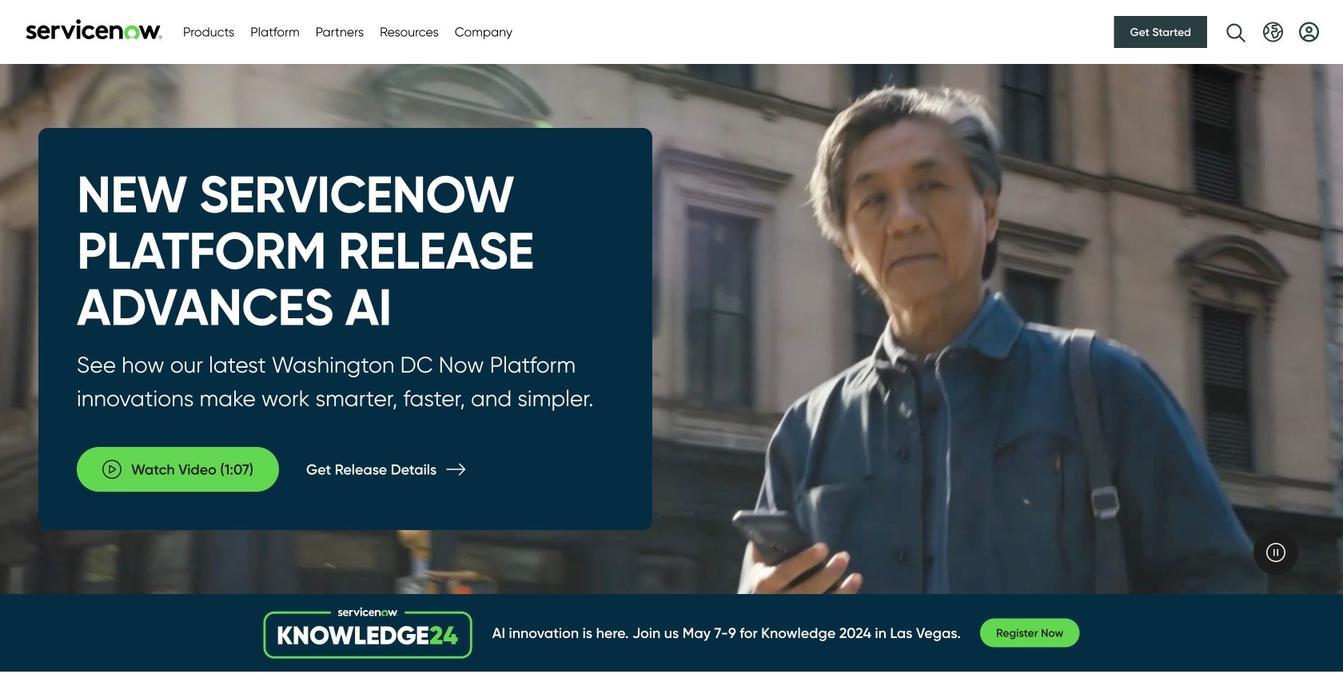 Task type: locate. For each thing, give the bounding box(es) containing it.
pause ambient video element
[[1254, 530, 1299, 575]]

go to servicenow account image
[[1299, 22, 1319, 42]]

select your country image
[[1263, 22, 1283, 42]]

servicenow image
[[24, 19, 164, 40]]



Task type: describe. For each thing, give the bounding box(es) containing it.
pause ambient video image
[[1267, 543, 1286, 562]]



Task type: vqa. For each thing, say whether or not it's contained in the screenshot.
university of california, irvine
no



